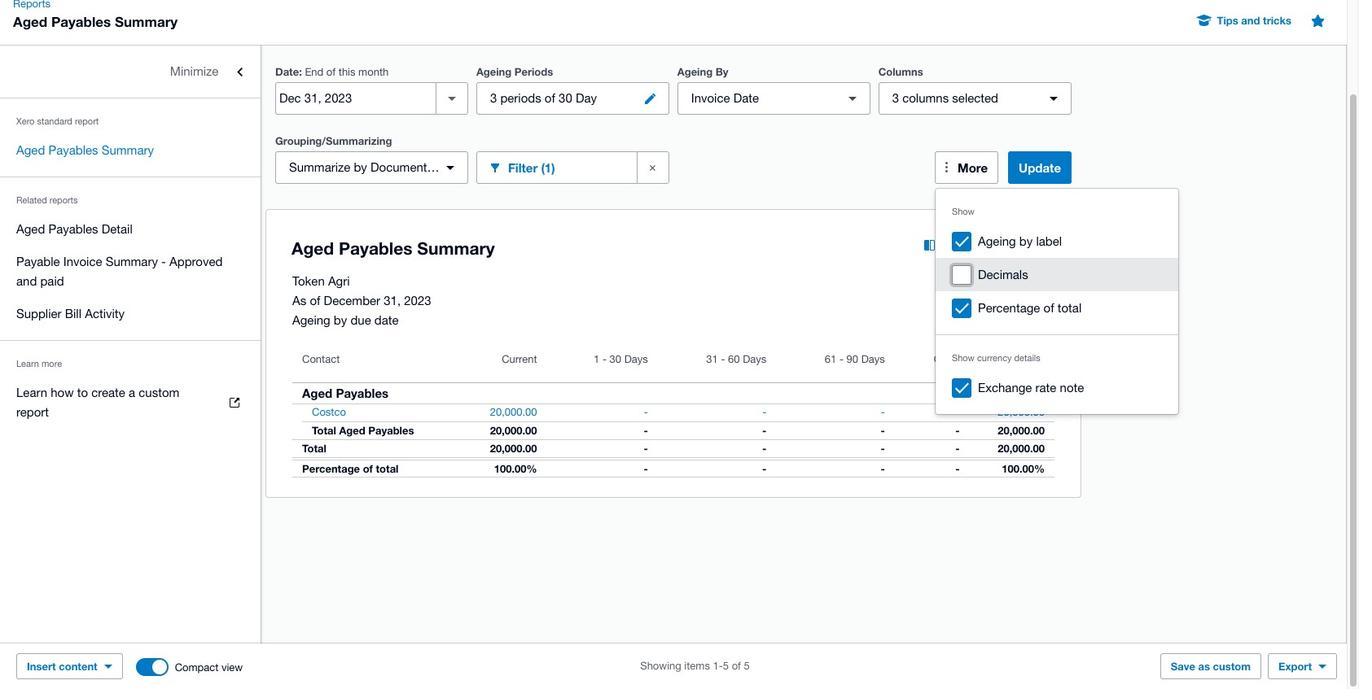 Task type: describe. For each thing, give the bounding box(es) containing it.
payable invoice summary - approved and paid
[[16, 255, 223, 288]]

tips and tricks
[[1217, 14, 1292, 27]]

and inside button
[[1242, 14, 1261, 27]]

summarize
[[289, 160, 351, 174]]

3 periods of 30 day
[[490, 91, 597, 105]]

approved
[[170, 255, 223, 269]]

token
[[292, 275, 325, 288]]

payables inside aged payables summary 'link'
[[48, 143, 98, 157]]

update button
[[1008, 152, 1072, 184]]

by inside token agri as of december 31, 2023 ageing by due date
[[334, 314, 347, 327]]

note
[[1060, 381, 1084, 395]]

invoice inside payable invoice summary - approved and paid
[[63, 255, 102, 269]]

learn for learn more
[[16, 359, 39, 369]]

30 inside report output element
[[610, 354, 622, 366]]

0 horizontal spatial date
[[275, 65, 299, 78]]

december
[[324, 294, 380, 308]]

payables down aged payables
[[368, 424, 414, 437]]

:
[[299, 65, 302, 78]]

filter
[[508, 160, 538, 175]]

update
[[1019, 160, 1061, 175]]

document
[[371, 160, 427, 174]]

31 - 60 days
[[706, 354, 767, 366]]

learn how to create a custom report
[[16, 386, 179, 419]]

rate
[[1036, 381, 1057, 395]]

this
[[339, 66, 356, 78]]

a
[[129, 386, 135, 400]]

ageing for ageing periods
[[476, 65, 512, 78]]

aged payables
[[302, 386, 389, 401]]

currency
[[977, 354, 1012, 363]]

learn how to create a custom report link
[[0, 377, 261, 429]]

costco
[[312, 406, 346, 419]]

grouping/summarizing
[[275, 134, 392, 147]]

of inside token agri as of december 31, 2023 ageing by due date
[[310, 294, 320, 308]]

day
[[576, 91, 597, 105]]

report output element
[[292, 344, 1055, 478]]

payables down contact button
[[336, 386, 389, 401]]

view
[[222, 662, 243, 674]]

more button
[[935, 152, 999, 184]]

export
[[1279, 661, 1312, 674]]

aged payables detail
[[16, 222, 133, 236]]

reorder columns button
[[911, 230, 1055, 262]]

detail
[[102, 222, 133, 236]]

aged payables summary inside aged payables summary 'link'
[[16, 143, 154, 157]]

1 100.00% from the left
[[494, 463, 537, 476]]

more
[[958, 160, 988, 175]]

of inside date : end of this month
[[327, 66, 336, 78]]

of inside report output element
[[363, 463, 373, 476]]

percentage of total button
[[936, 292, 1179, 325]]

columns for reorder
[[992, 239, 1042, 253]]

invoice date
[[691, 91, 759, 105]]

days for 1 - 30 days
[[624, 354, 648, 366]]

tricks
[[1263, 14, 1292, 27]]

filter (1)
[[508, 160, 555, 175]]

3 periods of 30 day button
[[476, 82, 669, 115]]

31,
[[384, 294, 401, 308]]

1 vertical spatial total
[[312, 424, 336, 437]]

decimals button
[[936, 258, 1179, 292]]

showing
[[640, 661, 682, 673]]

3 for 3 columns selected
[[892, 91, 899, 105]]

90
[[847, 354, 859, 366]]

supplier bill activity
[[16, 307, 125, 321]]

Select end date field
[[276, 83, 436, 114]]

ageing inside token agri as of december 31, 2023 ageing by due date
[[292, 314, 330, 327]]

60
[[728, 354, 740, 366]]

selected
[[952, 91, 999, 105]]

(1)
[[541, 160, 555, 175]]

minimize
[[170, 64, 219, 78]]

export button
[[1268, 654, 1338, 680]]

token agri as of december 31, 2023 ageing by due date
[[292, 275, 431, 327]]

save as custom
[[1171, 661, 1251, 674]]

reorder columns
[[942, 239, 1042, 253]]

showing items 1-5 of 5
[[640, 661, 750, 673]]

31 - 60 days button
[[658, 344, 777, 383]]

summary for aged payables summary 'link'
[[102, 143, 154, 157]]

total inside "button"
[[1058, 301, 1082, 315]]

2023
[[404, 294, 431, 308]]

filter (1) button
[[476, 152, 637, 184]]

type
[[431, 160, 456, 174]]

month
[[358, 66, 389, 78]]

items
[[685, 661, 710, 673]]

4 - link from the left
[[946, 405, 970, 421]]

minimize button
[[0, 55, 261, 88]]

compact view
[[175, 662, 243, 674]]

current
[[502, 354, 537, 366]]

columns for 3
[[903, 91, 949, 105]]

summarize by document type button
[[275, 152, 468, 184]]

ageing by label
[[978, 235, 1062, 248]]

1 - 30 days button
[[547, 344, 658, 383]]

show currency details
[[952, 354, 1041, 363]]

save as custom button
[[1161, 654, 1262, 680]]

1-
[[713, 661, 723, 673]]

3 - link from the left
[[871, 405, 895, 421]]

tips
[[1217, 14, 1239, 27]]

costco link
[[292, 405, 356, 421]]

total inside button
[[1023, 354, 1045, 366]]

group containing ageing by label
[[936, 189, 1179, 415]]

2 vertical spatial total
[[302, 442, 327, 455]]

exchange rate note button
[[936, 371, 1179, 405]]

older button
[[895, 344, 970, 383]]

list box containing ageing by label
[[936, 189, 1179, 415]]

ageing for ageing by label
[[978, 235, 1016, 248]]



Task type: vqa. For each thing, say whether or not it's contained in the screenshot.
BUSINESS
no



Task type: locate. For each thing, give the bounding box(es) containing it.
invoice down aged payables detail
[[63, 255, 102, 269]]

0 vertical spatial and
[[1242, 14, 1261, 27]]

- link down 61 - 90 days
[[871, 405, 895, 421]]

percentage
[[978, 301, 1041, 315], [302, 463, 360, 476]]

by for ageing
[[1020, 235, 1033, 248]]

1 vertical spatial date
[[734, 91, 759, 105]]

columns down columns
[[903, 91, 949, 105]]

1 vertical spatial invoice
[[63, 255, 102, 269]]

and right tips
[[1242, 14, 1261, 27]]

- link down 31 - 60 days
[[753, 405, 777, 421]]

1 - link from the left
[[634, 405, 658, 421]]

1 5 from the left
[[723, 661, 729, 673]]

5 right "items"
[[723, 661, 729, 673]]

1 horizontal spatial by
[[354, 160, 367, 174]]

3 columns selected
[[892, 91, 999, 105]]

0 horizontal spatial days
[[624, 354, 648, 366]]

ageing for ageing by
[[678, 65, 713, 78]]

date
[[375, 314, 399, 327]]

custom inside button
[[1213, 661, 1251, 674]]

invoice inside popup button
[[691, 91, 730, 105]]

custom right 'as'
[[1213, 661, 1251, 674]]

learn
[[16, 359, 39, 369], [16, 386, 47, 400]]

ageing up decimals
[[978, 235, 1016, 248]]

summary inside payable invoice summary - approved and paid
[[106, 255, 158, 269]]

1 horizontal spatial percentage
[[978, 301, 1041, 315]]

report inside learn how to create a custom report
[[16, 406, 49, 419]]

and down payable
[[16, 275, 37, 288]]

20,000.00 link down exchange rate note
[[988, 405, 1055, 421]]

2 vertical spatial by
[[334, 314, 347, 327]]

columns up decimals
[[992, 239, 1042, 253]]

1 horizontal spatial total
[[1058, 301, 1082, 315]]

1 vertical spatial percentage of total
[[302, 463, 399, 476]]

Report title field
[[288, 231, 885, 268]]

how
[[51, 386, 74, 400]]

details
[[1015, 354, 1041, 363]]

end
[[305, 66, 324, 78]]

content
[[59, 661, 97, 674]]

- link
[[634, 405, 658, 421], [753, 405, 777, 421], [871, 405, 895, 421], [946, 405, 970, 421]]

1 vertical spatial show
[[952, 354, 975, 363]]

3 left periods
[[490, 91, 497, 105]]

2 - link from the left
[[753, 405, 777, 421]]

30 right 1 in the left of the page
[[610, 354, 622, 366]]

1 20,000.00 link from the left
[[480, 405, 547, 421]]

bill
[[65, 307, 81, 321]]

1 horizontal spatial report
[[75, 116, 99, 126]]

of inside "button"
[[1044, 301, 1055, 315]]

as
[[1199, 661, 1210, 674]]

percentage down total aged payables
[[302, 463, 360, 476]]

insert
[[27, 661, 56, 674]]

summary inside 'link'
[[102, 143, 154, 157]]

2 show from the top
[[952, 354, 975, 363]]

ageing
[[476, 65, 512, 78], [678, 65, 713, 78], [978, 235, 1016, 248], [292, 314, 330, 327]]

1 horizontal spatial columns
[[992, 239, 1042, 253]]

31
[[706, 354, 718, 366]]

tips and tricks button
[[1188, 7, 1302, 33]]

20,000.00
[[490, 406, 537, 419], [998, 406, 1045, 419], [490, 424, 537, 437], [998, 424, 1045, 437], [490, 442, 537, 455], [998, 442, 1045, 455]]

older
[[934, 354, 960, 366]]

- inside payable invoice summary - approved and paid
[[161, 255, 166, 269]]

1 learn from the top
[[16, 359, 39, 369]]

label
[[1036, 235, 1062, 248]]

1 horizontal spatial 5
[[744, 661, 750, 673]]

0 horizontal spatial invoice
[[63, 255, 102, 269]]

1 vertical spatial columns
[[992, 239, 1042, 253]]

5
[[723, 661, 729, 673], [744, 661, 750, 673]]

due
[[351, 314, 371, 327]]

insert content
[[27, 661, 97, 674]]

- link down older
[[946, 405, 970, 421]]

3 for 3 periods of 30 day
[[490, 91, 497, 105]]

20,000.00 link down the current button
[[480, 405, 547, 421]]

percentage of total inside "button"
[[978, 301, 1082, 315]]

ageing inside button
[[978, 235, 1016, 248]]

exchange
[[978, 381, 1032, 395]]

1 vertical spatial by
[[1020, 235, 1033, 248]]

0 vertical spatial percentage
[[978, 301, 1041, 315]]

ageing up periods
[[476, 65, 512, 78]]

as
[[292, 294, 306, 308]]

1 vertical spatial report
[[16, 406, 49, 419]]

ageing left by
[[678, 65, 713, 78]]

1 vertical spatial and
[[16, 275, 37, 288]]

of inside button
[[545, 91, 555, 105]]

payables down reports
[[48, 222, 98, 236]]

0 vertical spatial total
[[1023, 354, 1045, 366]]

1 horizontal spatial and
[[1242, 14, 1261, 27]]

aged payables summary link
[[0, 134, 261, 167]]

custom inside learn how to create a custom report
[[139, 386, 179, 400]]

report
[[75, 116, 99, 126], [16, 406, 49, 419]]

1 horizontal spatial 20,000.00 link
[[988, 405, 1055, 421]]

0 horizontal spatial percentage
[[302, 463, 360, 476]]

1 vertical spatial summary
[[102, 143, 154, 157]]

0 vertical spatial aged payables summary
[[13, 13, 178, 30]]

5 right 1-
[[744, 661, 750, 673]]

create
[[91, 386, 125, 400]]

by for summarize
[[354, 160, 367, 174]]

2 20,000.00 link from the left
[[988, 405, 1055, 421]]

by down grouping/summarizing
[[354, 160, 367, 174]]

periods
[[500, 91, 541, 105]]

total inside report output element
[[376, 463, 399, 476]]

0 horizontal spatial 20,000.00 link
[[480, 405, 547, 421]]

30 left "day"
[[559, 91, 572, 105]]

agri
[[328, 275, 350, 288]]

1 horizontal spatial 30
[[610, 354, 622, 366]]

0 horizontal spatial columns
[[903, 91, 949, 105]]

of left this
[[327, 66, 336, 78]]

summary for the 'payable invoice summary - approved and paid' link
[[106, 255, 158, 269]]

compact
[[175, 662, 219, 674]]

save
[[1171, 661, 1196, 674]]

0 horizontal spatial by
[[334, 314, 347, 327]]

learn inside learn how to create a custom report
[[16, 386, 47, 400]]

0 horizontal spatial 30
[[559, 91, 572, 105]]

1 horizontal spatial invoice
[[691, 91, 730, 105]]

1 vertical spatial custom
[[1213, 661, 1251, 674]]

2 horizontal spatial days
[[861, 354, 885, 366]]

total button
[[970, 344, 1055, 383]]

list of convenience dates image
[[436, 82, 468, 115]]

0 horizontal spatial percentage of total
[[302, 463, 399, 476]]

0 vertical spatial custom
[[139, 386, 179, 400]]

by inside button
[[1020, 235, 1033, 248]]

show up reorder
[[952, 207, 975, 217]]

0 vertical spatial date
[[275, 65, 299, 78]]

0 vertical spatial learn
[[16, 359, 39, 369]]

0 vertical spatial summary
[[115, 13, 178, 30]]

learn left the more
[[16, 359, 39, 369]]

percentage of total inside report output element
[[302, 463, 399, 476]]

0 vertical spatial by
[[354, 160, 367, 174]]

aged
[[13, 13, 47, 30], [16, 143, 45, 157], [16, 222, 45, 236], [302, 386, 333, 401], [339, 424, 365, 437]]

days right the '90'
[[861, 354, 885, 366]]

list box
[[936, 189, 1179, 415]]

days
[[624, 354, 648, 366], [743, 354, 767, 366], [861, 354, 885, 366]]

invoice
[[691, 91, 730, 105], [63, 255, 102, 269]]

3
[[490, 91, 497, 105], [892, 91, 899, 105]]

total
[[1023, 354, 1045, 366], [312, 424, 336, 437], [302, 442, 327, 455]]

group
[[936, 189, 1179, 415]]

1 vertical spatial aged payables summary
[[16, 143, 154, 157]]

payables down 'xero standard report'
[[48, 143, 98, 157]]

2 days from the left
[[743, 354, 767, 366]]

of down total aged payables
[[363, 463, 373, 476]]

0 vertical spatial total
[[1058, 301, 1082, 315]]

by inside popup button
[[354, 160, 367, 174]]

date inside popup button
[[734, 91, 759, 105]]

1 horizontal spatial 100.00%
[[1002, 463, 1045, 476]]

0 horizontal spatial and
[[16, 275, 37, 288]]

0 horizontal spatial 5
[[723, 661, 729, 673]]

show for show
[[952, 207, 975, 217]]

ageing by label button
[[936, 225, 1179, 258]]

1 horizontal spatial 3
[[892, 91, 899, 105]]

show for show currency details
[[952, 354, 975, 363]]

0 horizontal spatial 3
[[490, 91, 497, 105]]

percentage inside "button"
[[978, 301, 1041, 315]]

0 vertical spatial invoice
[[691, 91, 730, 105]]

total down total aged payables
[[376, 463, 399, 476]]

aged payables summary down 'xero standard report'
[[16, 143, 154, 157]]

ageing down as
[[292, 314, 330, 327]]

days right 60
[[743, 354, 767, 366]]

0 horizontal spatial report
[[16, 406, 49, 419]]

3 down columns
[[892, 91, 899, 105]]

days for 61 - 90 days
[[861, 354, 885, 366]]

summary down minimize button at left top
[[102, 143, 154, 157]]

summary
[[115, 13, 178, 30], [102, 143, 154, 157], [106, 255, 158, 269]]

related
[[16, 195, 47, 205]]

1 3 from the left
[[490, 91, 497, 105]]

2 vertical spatial summary
[[106, 255, 158, 269]]

percentage inside report output element
[[302, 463, 360, 476]]

1 vertical spatial percentage
[[302, 463, 360, 476]]

0 horizontal spatial custom
[[139, 386, 179, 400]]

0 horizontal spatial 100.00%
[[494, 463, 537, 476]]

total aged payables
[[312, 424, 414, 437]]

learn more
[[16, 359, 62, 369]]

1 vertical spatial total
[[376, 463, 399, 476]]

related reports
[[16, 195, 78, 205]]

0 vertical spatial show
[[952, 207, 975, 217]]

payable
[[16, 255, 60, 269]]

summary down aged payables detail 'link'
[[106, 255, 158, 269]]

1 horizontal spatial custom
[[1213, 661, 1251, 674]]

0 horizontal spatial total
[[376, 463, 399, 476]]

percentage of total down total aged payables
[[302, 463, 399, 476]]

- link down the 1 - 30 days
[[634, 405, 658, 421]]

1 horizontal spatial date
[[734, 91, 759, 105]]

1 horizontal spatial days
[[743, 354, 767, 366]]

3 days from the left
[[861, 354, 885, 366]]

percentage of total down decimals
[[978, 301, 1082, 315]]

2 3 from the left
[[892, 91, 899, 105]]

2 horizontal spatial by
[[1020, 235, 1033, 248]]

3 inside button
[[490, 91, 497, 105]]

payables up minimize button at left top
[[51, 13, 111, 30]]

payables inside aged payables detail 'link'
[[48, 222, 98, 236]]

by left label
[[1020, 235, 1033, 248]]

activity
[[85, 307, 125, 321]]

aged payables summary
[[13, 13, 178, 30], [16, 143, 154, 157]]

by left due at the left
[[334, 314, 347, 327]]

report right the 'standard'
[[75, 116, 99, 126]]

1 horizontal spatial percentage of total
[[978, 301, 1082, 315]]

1 - 30 days
[[594, 354, 648, 366]]

0 vertical spatial 30
[[559, 91, 572, 105]]

periods
[[515, 65, 553, 78]]

remove all filters image
[[640, 155, 666, 181]]

0 vertical spatial report
[[75, 116, 99, 126]]

of right 1-
[[732, 661, 741, 673]]

contact button
[[292, 344, 460, 383]]

payables
[[51, 13, 111, 30], [48, 143, 98, 157], [48, 222, 98, 236], [336, 386, 389, 401], [368, 424, 414, 437]]

1 vertical spatial 30
[[610, 354, 622, 366]]

20,000.00 link
[[480, 405, 547, 421], [988, 405, 1055, 421]]

contact
[[302, 354, 340, 366]]

learn for learn how to create a custom report
[[16, 386, 47, 400]]

of right as
[[310, 294, 320, 308]]

more
[[42, 359, 62, 369]]

summary up minimize button at left top
[[115, 13, 178, 30]]

0 vertical spatial columns
[[903, 91, 949, 105]]

1 days from the left
[[624, 354, 648, 366]]

days for 31 - 60 days
[[743, 354, 767, 366]]

of down decimals button
[[1044, 301, 1055, 315]]

to
[[77, 386, 88, 400]]

by
[[716, 65, 729, 78]]

2 100.00% from the left
[[1002, 463, 1045, 476]]

aged payables detail link
[[0, 213, 261, 246]]

supplier
[[16, 307, 62, 321]]

standard
[[37, 116, 72, 126]]

1 show from the top
[[952, 207, 975, 217]]

remove from favorites image
[[1302, 4, 1334, 37]]

reports
[[49, 195, 78, 205]]

of right periods
[[545, 91, 555, 105]]

paid
[[40, 275, 64, 288]]

payable invoice summary - approved and paid link
[[0, 246, 261, 298]]

percentage down decimals
[[978, 301, 1041, 315]]

report down learn more
[[16, 406, 49, 419]]

1 vertical spatial learn
[[16, 386, 47, 400]]

invoice date button
[[678, 82, 870, 115]]

xero
[[16, 116, 35, 126]]

invoice down ageing by
[[691, 91, 730, 105]]

aged payables summary up minimize button at left top
[[13, 13, 178, 30]]

and inside payable invoice summary - approved and paid
[[16, 275, 37, 288]]

2 learn from the top
[[16, 386, 47, 400]]

columns
[[879, 65, 924, 78]]

days right 1 in the left of the page
[[624, 354, 648, 366]]

total down decimals button
[[1058, 301, 1082, 315]]

show
[[952, 207, 975, 217], [952, 354, 975, 363]]

date : end of this month
[[275, 65, 389, 78]]

show left currency on the bottom
[[952, 354, 975, 363]]

ageing periods
[[476, 65, 553, 78]]

columns inside button
[[992, 239, 1042, 253]]

custom right "a"
[[139, 386, 179, 400]]

2 5 from the left
[[744, 661, 750, 673]]

date
[[275, 65, 299, 78], [734, 91, 759, 105]]

0 vertical spatial percentage of total
[[978, 301, 1082, 315]]

1
[[594, 354, 600, 366]]

learn down learn more
[[16, 386, 47, 400]]



